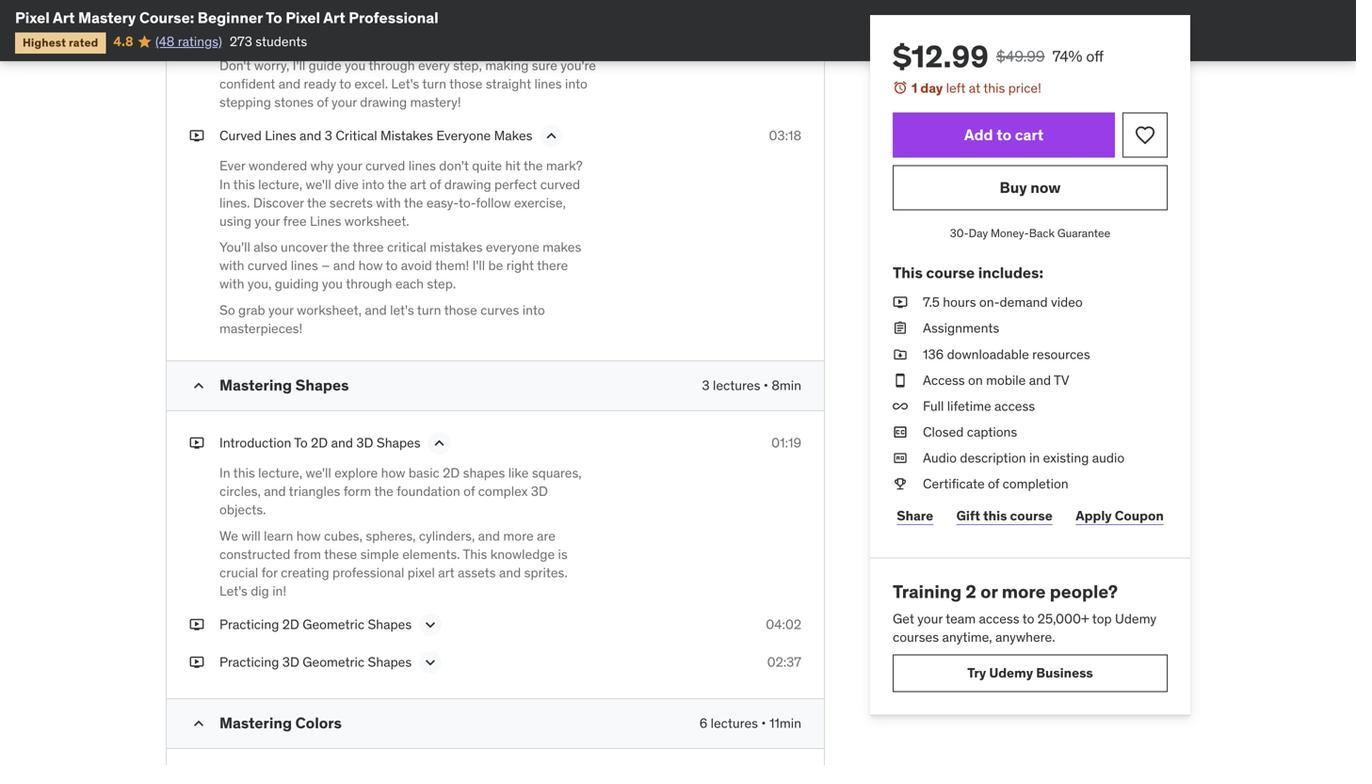 Task type: locate. For each thing, give the bounding box(es) containing it.
xsmall image left closed
[[893, 424, 908, 442]]

curves
[[481, 302, 519, 319]]

udemy
[[1115, 611, 1157, 628], [990, 665, 1034, 682]]

curved down curved lines and 3 critical mistakes everyone makes
[[365, 157, 405, 174]]

are
[[537, 528, 556, 545]]

0 vertical spatial you
[[345, 57, 366, 74]]

0 vertical spatial art
[[410, 176, 427, 193]]

geometric
[[303, 617, 365, 634], [303, 654, 365, 671]]

don't
[[439, 157, 469, 174]]

7.5
[[923, 294, 940, 311]]

of inside in this lecture, we'll explore how basic 2d shapes like squares, circles, and triangles form the foundation of complex 3d objects. we will learn how cubes, spheres, cylinders, and more are constructed from these simple elements. this knowledge is crucial for creating professional pixel art assets and sprites. let's dig in!
[[464, 483, 475, 500]]

0 horizontal spatial to
[[266, 8, 282, 27]]

pixel up highest on the top left
[[15, 8, 50, 27]]

0 horizontal spatial course
[[926, 263, 975, 283]]

turn inside don't worry, i'll guide you through every step, making sure you're confident and ready to excel. let's turn those straight lines into stepping stones of your drawing mastery!
[[422, 75, 447, 92]]

art
[[53, 8, 75, 27], [323, 8, 345, 27]]

the left three
[[330, 239, 350, 256]]

01:19
[[772, 435, 802, 452]]

every
[[418, 57, 450, 74]]

0 horizontal spatial i'll
[[293, 57, 305, 74]]

of inside don't worry, i'll guide you through every step, making sure you're confident and ready to excel. let's turn those straight lines into stepping stones of your drawing mastery!
[[317, 94, 328, 111]]

xsmall image for 7.5 hours on-demand video
[[893, 294, 908, 312]]

0 vertical spatial in
[[220, 176, 230, 193]]

1 vertical spatial geometric
[[303, 654, 365, 671]]

drawing
[[360, 94, 407, 111], [444, 176, 491, 193]]

1 vertical spatial to
[[294, 435, 308, 452]]

1 vertical spatial this
[[463, 546, 487, 563]]

those inside the ever wondered why your curved lines don't quite hit the mark? in this lecture, we'll dive into the art of drawing perfect curved lines. discover the secrets with the easy-to-follow exercise, using your free lines worksheet. you'll also uncover the three critical mistakes everyone makes with curved lines – and how to avoid them! i'll be right there with you, guiding you through each step. so grab your worksheet, and let's turn those curves into masterpieces!
[[444, 302, 477, 319]]

lines inside the ever wondered why your curved lines don't quite hit the mark? in this lecture, we'll dive into the art of drawing perfect curved lines. discover the secrets with the easy-to-follow exercise, using your free lines worksheet. you'll also uncover the three critical mistakes everyone makes with curved lines – and how to avoid them! i'll be right there with you, guiding you through each step. so grab your worksheet, and let's turn those curves into masterpieces!
[[310, 213, 341, 230]]

and up stones
[[279, 75, 301, 92]]

how
[[359, 257, 383, 274], [381, 465, 406, 482], [297, 528, 321, 545]]

1 horizontal spatial 3
[[702, 377, 710, 394]]

0 vertical spatial geometric
[[303, 617, 365, 634]]

access down or
[[979, 611, 1020, 628]]

dive
[[335, 176, 359, 193]]

6 lectures • 11min
[[700, 716, 802, 733]]

to inside button
[[997, 125, 1012, 145]]

so
[[220, 302, 235, 319]]

mistakes
[[430, 239, 483, 256]]

xsmall image
[[189, 127, 204, 145], [893, 294, 908, 312], [893, 320, 908, 338], [893, 346, 908, 364], [893, 372, 908, 390], [893, 424, 908, 442]]

in up circles,
[[220, 465, 230, 482]]

$12.99 $49.99 74% off
[[893, 38, 1104, 75]]

geometric up practicing 3d geometric shapes
[[303, 617, 365, 634]]

ready
[[304, 75, 336, 92]]

1 vertical spatial practicing
[[220, 654, 279, 671]]

xsmall image left 7.5
[[893, 294, 908, 312]]

highest
[[23, 35, 66, 50]]

shapes left show lecture description image
[[368, 654, 412, 671]]

0 horizontal spatial drawing
[[360, 94, 407, 111]]

to down critical
[[386, 257, 398, 274]]

hide lecture description image up the mark?
[[542, 127, 561, 146]]

2 lecture, from the top
[[258, 465, 302, 482]]

in this lecture, we'll explore how basic 2d shapes like squares, circles, and triangles form the foundation of complex 3d objects. we will learn how cubes, spheres, cylinders, and more are constructed from these simple elements. this knowledge is crucial for creating professional pixel art assets and sprites. let's dig in!
[[220, 465, 582, 600]]

lines inside don't worry, i'll guide you through every step, making sure you're confident and ready to excel. let's turn those straight lines into stepping stones of your drawing mastery!
[[535, 75, 562, 92]]

don't worry, i'll guide you through every step, making sure you're confident and ready to excel. let's turn those straight lines into stepping stones of your drawing mastery!
[[220, 57, 596, 111]]

to left cart
[[997, 125, 1012, 145]]

those down step,
[[450, 75, 483, 92]]

or
[[981, 581, 998, 603]]

introduction to 2d and 3d shapes
[[220, 435, 421, 452]]

1 in from the top
[[220, 176, 230, 193]]

you inside don't worry, i'll guide you through every step, making sure you're confident and ready to excel. let's turn those straight lines into stepping stones of your drawing mastery!
[[345, 57, 366, 74]]

with up so
[[220, 276, 244, 293]]

0 horizontal spatial 3d
[[282, 654, 299, 671]]

1 horizontal spatial art
[[438, 565, 455, 582]]

1 vertical spatial 3
[[702, 377, 710, 394]]

0 vertical spatial •
[[764, 377, 769, 394]]

1 geometric from the top
[[303, 617, 365, 634]]

i'll left guide
[[293, 57, 305, 74]]

1 horizontal spatial art
[[323, 8, 345, 27]]

1 vertical spatial lectures
[[711, 716, 758, 733]]

triangles
[[289, 483, 340, 500]]

you down –
[[322, 276, 343, 293]]

xsmall image left the access
[[893, 372, 908, 390]]

0 vertical spatial through
[[369, 57, 415, 74]]

1 vertical spatial i'll
[[473, 257, 485, 274]]

1 vertical spatial we'll
[[306, 465, 331, 482]]

add
[[965, 125, 994, 145]]

2d inside in this lecture, we'll explore how basic 2d shapes like squares, circles, and triangles form the foundation of complex 3d objects. we will learn how cubes, spheres, cylinders, and more are constructed from these simple elements. this knowledge is crucial for creating professional pixel art assets and sprites. let's dig in!
[[443, 465, 460, 482]]

mastering right small icon
[[220, 714, 292, 734]]

2 vertical spatial 3d
[[282, 654, 299, 671]]

1 horizontal spatial let's
[[391, 75, 419, 92]]

practicing for practicing 2d geometric shapes
[[220, 617, 279, 634]]

show lecture description image
[[421, 654, 440, 673]]

lines up wondered
[[265, 127, 296, 144]]

professional
[[349, 8, 439, 27]]

udemy inside the training 2 or more people? get your team access to 25,000+ top udemy courses anytime, anywhere.
[[1115, 611, 1157, 628]]

0 vertical spatial 3d
[[356, 435, 374, 452]]

constructed
[[220, 546, 290, 563]]

art down elements.
[[438, 565, 455, 582]]

anytime,
[[943, 630, 993, 646]]

(48 ratings)
[[155, 33, 222, 50]]

1 vertical spatial art
[[438, 565, 455, 582]]

7.5 hours on-demand video
[[923, 294, 1083, 311]]

alarm image
[[893, 80, 908, 95]]

1 pixel from the left
[[15, 8, 50, 27]]

add to cart
[[965, 125, 1044, 145]]

1 practicing from the top
[[220, 617, 279, 634]]

perfect
[[495, 176, 537, 193]]

0 vertical spatial udemy
[[1115, 611, 1157, 628]]

1 vertical spatial 3d
[[531, 483, 548, 500]]

2 mastering from the top
[[220, 714, 292, 734]]

1 day left at this price!
[[912, 80, 1042, 97]]

• left 11min
[[762, 716, 766, 733]]

makes
[[494, 127, 533, 144]]

small image
[[189, 715, 208, 734]]

2 horizontal spatial into
[[565, 75, 588, 92]]

0 vertical spatial lines
[[535, 75, 562, 92]]

also
[[254, 239, 278, 256]]

1 horizontal spatial lines
[[409, 157, 436, 174]]

lecture, up triangles
[[258, 465, 302, 482]]

course up the hours
[[926, 263, 975, 283]]

let's right excel.
[[391, 75, 419, 92]]

step,
[[453, 57, 482, 74]]

and inside don't worry, i'll guide you through every step, making sure you're confident and ready to excel. let's turn those straight lines into stepping stones of your drawing mastery!
[[279, 75, 301, 92]]

critical
[[387, 239, 427, 256]]

full
[[923, 398, 944, 415]]

0 vertical spatial lectures
[[713, 377, 761, 394]]

form
[[344, 483, 371, 500]]

0 vertical spatial into
[[565, 75, 588, 92]]

art up "highest rated"
[[53, 8, 75, 27]]

0 vertical spatial curved
[[365, 157, 405, 174]]

0 horizontal spatial art
[[53, 8, 75, 27]]

how down three
[[359, 257, 383, 274]]

you up excel.
[[345, 57, 366, 74]]

30-day money-back guarantee
[[950, 226, 1111, 241]]

into down you're
[[565, 75, 588, 92]]

lines left don't
[[409, 157, 436, 174]]

lines
[[535, 75, 562, 92], [409, 157, 436, 174], [291, 257, 318, 274]]

drawing inside don't worry, i'll guide you through every step, making sure you're confident and ready to excel. let's turn those straight lines into stepping stones of your drawing mastery!
[[360, 94, 407, 111]]

course:
[[139, 8, 194, 27]]

1 horizontal spatial more
[[1002, 581, 1046, 603]]

11min
[[770, 716, 802, 733]]

2 horizontal spatial 3d
[[531, 483, 548, 500]]

those down "step." at the left top of page
[[444, 302, 477, 319]]

1 vertical spatial •
[[762, 716, 766, 733]]

mastery
[[78, 8, 136, 27]]

0 horizontal spatial you
[[322, 276, 343, 293]]

share button
[[893, 498, 938, 535]]

1 vertical spatial in
[[220, 465, 230, 482]]

through down three
[[346, 276, 392, 293]]

curved down also at left
[[248, 257, 288, 274]]

1 vertical spatial lecture,
[[258, 465, 302, 482]]

in down "ever"
[[220, 176, 230, 193]]

1 vertical spatial access
[[979, 611, 1020, 628]]

3 left critical
[[325, 127, 333, 144]]

2 vertical spatial how
[[297, 528, 321, 545]]

0 horizontal spatial 2d
[[282, 617, 299, 634]]

0 vertical spatial more
[[503, 528, 534, 545]]

shapes up introduction to 2d and 3d shapes
[[295, 376, 349, 395]]

of down shapes
[[464, 483, 475, 500]]

courses
[[893, 630, 939, 646]]

follow
[[476, 194, 511, 211]]

of inside the ever wondered why your curved lines don't quite hit the mark? in this lecture, we'll dive into the art of drawing perfect curved lines. discover the secrets with the easy-to-follow exercise, using your free lines worksheet. you'll also uncover the three critical mistakes everyone makes with curved lines – and how to avoid them! i'll be right there with you, guiding you through each step. so grab your worksheet, and let's turn those curves into masterpieces!
[[430, 176, 441, 193]]

mastering right small image
[[220, 376, 292, 395]]

buy now
[[1000, 178, 1061, 197]]

money-
[[991, 226, 1029, 241]]

off
[[1087, 47, 1104, 66]]

xsmall image left the '136'
[[893, 346, 908, 364]]

i'll inside don't worry, i'll guide you through every step, making sure you're confident and ready to excel. let's turn those straight lines into stepping stones of your drawing mastery!
[[293, 57, 305, 74]]

3 left 8min
[[702, 377, 710, 394]]

through up excel.
[[369, 57, 415, 74]]

1 horizontal spatial lines
[[310, 213, 341, 230]]

training 2 or more people? get your team access to 25,000+ top udemy courses anytime, anywhere.
[[893, 581, 1157, 646]]

udemy right try
[[990, 665, 1034, 682]]

xsmall image for 136 downloadable resources
[[893, 346, 908, 364]]

and right –
[[333, 257, 355, 274]]

mastering for mastering colors
[[220, 714, 292, 734]]

geometric for 3d
[[303, 654, 365, 671]]

2 horizontal spatial curved
[[540, 176, 580, 193]]

show lecture description image
[[421, 616, 440, 635]]

lectures left 8min
[[713, 377, 761, 394]]

lines down sure
[[535, 75, 562, 92]]

why
[[311, 157, 334, 174]]

i'll inside the ever wondered why your curved lines don't quite hit the mark? in this lecture, we'll dive into the art of drawing perfect curved lines. discover the secrets with the easy-to-follow exercise, using your free lines worksheet. you'll also uncover the three critical mistakes everyone makes with curved lines – and how to avoid them! i'll be right there with you, guiding you through each step. so grab your worksheet, and let's turn those curves into masterpieces!
[[473, 257, 485, 274]]

how left basic
[[381, 465, 406, 482]]

more up knowledge
[[503, 528, 534, 545]]

them!
[[435, 257, 469, 274]]

let's inside don't worry, i'll guide you through every step, making sure you're confident and ready to excel. let's turn those straight lines into stepping stones of your drawing mastery!
[[391, 75, 419, 92]]

hide lecture description image up basic
[[430, 434, 449, 453]]

to right ready in the top of the page
[[339, 75, 351, 92]]

rated
[[69, 35, 98, 50]]

3d down "squares,"
[[531, 483, 548, 500]]

video
[[1051, 294, 1083, 311]]

1 horizontal spatial i'll
[[473, 257, 485, 274]]

2d up triangles
[[311, 435, 328, 452]]

2 vertical spatial into
[[523, 302, 545, 319]]

let's down crucial
[[220, 583, 248, 600]]

0 vertical spatial we'll
[[306, 176, 331, 193]]

0 horizontal spatial more
[[503, 528, 534, 545]]

you
[[345, 57, 366, 74], [322, 276, 343, 293]]

0 vertical spatial practicing
[[220, 617, 279, 634]]

1 lecture, from the top
[[258, 176, 302, 193]]

2 practicing from the top
[[220, 654, 279, 671]]

of up the easy-
[[430, 176, 441, 193]]

1 vertical spatial with
[[220, 257, 244, 274]]

access down mobile
[[995, 398, 1035, 415]]

wondered
[[249, 157, 307, 174]]

ever wondered why your curved lines don't quite hit the mark? in this lecture, we'll dive into the art of drawing perfect curved lines. discover the secrets with the easy-to-follow exercise, using your free lines worksheet. you'll also uncover the three critical mistakes everyone makes with curved lines – and how to avoid them! i'll be right there with you, guiding you through each step. so grab your worksheet, and let's turn those curves into masterpieces!
[[220, 157, 583, 337]]

1 horizontal spatial you
[[345, 57, 366, 74]]

to inside the ever wondered why your curved lines don't quite hit the mark? in this lecture, we'll dive into the art of drawing perfect curved lines. discover the secrets with the easy-to-follow exercise, using your free lines worksheet. you'll also uncover the three critical mistakes everyone makes with curved lines – and how to avoid them! i'll be right there with you, guiding you through each step. so grab your worksheet, and let's turn those curves into masterpieces!
[[386, 257, 398, 274]]

your down ready in the top of the page
[[332, 94, 357, 111]]

0 horizontal spatial lines
[[265, 127, 296, 144]]

shapes left show lecture description icon
[[368, 617, 412, 634]]

1 horizontal spatial course
[[1010, 508, 1053, 525]]

lines right free
[[310, 213, 341, 230]]

2 vertical spatial with
[[220, 276, 244, 293]]

0 vertical spatial mastering
[[220, 376, 292, 395]]

udemy right top
[[1115, 611, 1157, 628]]

1 vertical spatial more
[[1002, 581, 1046, 603]]

0 vertical spatial lecture,
[[258, 176, 302, 193]]

turn
[[422, 75, 447, 92], [417, 302, 441, 319]]

critical
[[336, 127, 377, 144]]

2 geometric from the top
[[303, 654, 365, 671]]

turn down the every
[[422, 75, 447, 92]]

1 vertical spatial let's
[[220, 583, 248, 600]]

this right at
[[984, 80, 1006, 97]]

turn inside the ever wondered why your curved lines don't quite hit the mark? in this lecture, we'll dive into the art of drawing perfect curved lines. discover the secrets with the easy-to-follow exercise, using your free lines worksheet. you'll also uncover the three critical mistakes everyone makes with curved lines – and how to avoid them! i'll be right there with you, guiding you through each step. so grab your worksheet, and let's turn those curves into masterpieces!
[[417, 302, 441, 319]]

this inside the ever wondered why your curved lines don't quite hit the mark? in this lecture, we'll dive into the art of drawing perfect curved lines. discover the secrets with the easy-to-follow exercise, using your free lines worksheet. you'll also uncover the three critical mistakes everyone makes with curved lines – and how to avoid them! i'll be right there with you, guiding you through each step. so grab your worksheet, and let's turn those curves into masterpieces!
[[233, 176, 255, 193]]

0 horizontal spatial curved
[[248, 257, 288, 274]]

captions
[[967, 424, 1018, 441]]

1 horizontal spatial udemy
[[1115, 611, 1157, 628]]

2 in from the top
[[220, 465, 230, 482]]

mastering for mastering shapes
[[220, 376, 292, 395]]

pixel up students
[[286, 8, 320, 27]]

i'll left be
[[473, 257, 485, 274]]

curved down the mark?
[[540, 176, 580, 193]]

hide lecture description image
[[542, 127, 561, 146], [430, 434, 449, 453]]

buy
[[1000, 178, 1028, 197]]

mark?
[[546, 157, 583, 174]]

0 horizontal spatial pixel
[[15, 8, 50, 27]]

drawing up to-
[[444, 176, 491, 193]]

hide lecture description image for curved lines and 3 critical mistakes everyone makes
[[542, 127, 561, 146]]

xsmall image
[[893, 398, 908, 416], [189, 434, 204, 453], [893, 450, 908, 468], [893, 476, 908, 494], [189, 616, 204, 635], [189, 654, 204, 672]]

the right form
[[374, 483, 394, 500]]

with up the worksheet.
[[376, 194, 401, 211]]

certificate
[[923, 476, 985, 493]]

and up knowledge
[[478, 528, 500, 545]]

0 vertical spatial access
[[995, 398, 1035, 415]]

2 we'll from the top
[[306, 465, 331, 482]]

of
[[317, 94, 328, 111], [430, 176, 441, 193], [988, 476, 1000, 493], [464, 483, 475, 500]]

art inside the ever wondered why your curved lines don't quite hit the mark? in this lecture, we'll dive into the art of drawing perfect curved lines. discover the secrets with the easy-to-follow exercise, using your free lines worksheet. you'll also uncover the three critical mistakes everyone makes with curved lines – and how to avoid them! i'll be right there with you, guiding you through each step. so grab your worksheet, and let's turn those curves into masterpieces!
[[410, 176, 427, 193]]

1 vertical spatial mastering
[[220, 714, 292, 734]]

into right curves
[[523, 302, 545, 319]]

in
[[1030, 450, 1040, 467]]

to inside don't worry, i'll guide you through every step, making sure you're confident and ready to excel. let's turn those straight lines into stepping stones of your drawing mastery!
[[339, 75, 351, 92]]

1 vertical spatial 2d
[[443, 465, 460, 482]]

1 vertical spatial course
[[1010, 508, 1053, 525]]

dig
[[251, 583, 269, 600]]

drawing down excel.
[[360, 94, 407, 111]]

art
[[410, 176, 427, 193], [438, 565, 455, 582]]

the left the easy-
[[404, 194, 423, 211]]

more right or
[[1002, 581, 1046, 603]]

turn right let's
[[417, 302, 441, 319]]

0 horizontal spatial hide lecture description image
[[430, 434, 449, 453]]

how up from
[[297, 528, 321, 545]]

0 vertical spatial hide lecture description image
[[542, 127, 561, 146]]

1 mastering from the top
[[220, 376, 292, 395]]

0 vertical spatial i'll
[[293, 57, 305, 74]]

0 vertical spatial turn
[[422, 75, 447, 92]]

1 vertical spatial lines
[[409, 157, 436, 174]]

each
[[396, 276, 424, 293]]

access on mobile and tv
[[923, 372, 1070, 389]]

1 horizontal spatial curved
[[365, 157, 405, 174]]

curved
[[220, 127, 262, 144]]

into
[[565, 75, 588, 92], [362, 176, 385, 193], [523, 302, 545, 319]]

to right introduction
[[294, 435, 308, 452]]

certificate of completion
[[923, 476, 1069, 493]]

colors
[[295, 714, 342, 734]]

2d right basic
[[443, 465, 460, 482]]

the up the worksheet.
[[388, 176, 407, 193]]

apply
[[1076, 508, 1112, 525]]

left
[[946, 80, 966, 97]]

2 pixel from the left
[[286, 8, 320, 27]]

makes
[[543, 239, 582, 256]]

lines down the uncover
[[291, 257, 318, 274]]

2 vertical spatial curved
[[248, 257, 288, 274]]

1 vertical spatial through
[[346, 276, 392, 293]]

2d down in!
[[282, 617, 299, 634]]

of down ready in the top of the page
[[317, 94, 328, 111]]

into right "dive"
[[362, 176, 385, 193]]

training
[[893, 581, 962, 603]]

practicing for practicing 3d geometric shapes
[[220, 654, 279, 671]]

and up why
[[300, 127, 322, 144]]

quite
[[472, 157, 502, 174]]

like
[[508, 465, 529, 482]]

lecture, up discover
[[258, 176, 302, 193]]

0 horizontal spatial into
[[362, 176, 385, 193]]

1 horizontal spatial hide lecture description image
[[542, 127, 561, 146]]

2 horizontal spatial 2d
[[443, 465, 460, 482]]

1 vertical spatial into
[[362, 176, 385, 193]]

1 vertical spatial those
[[444, 302, 477, 319]]

and up the explore
[[331, 435, 353, 452]]

art up guide
[[323, 8, 345, 27]]

2 vertical spatial lines
[[291, 257, 318, 274]]

lecture, inside in this lecture, we'll explore how basic 2d shapes like squares, circles, and triangles form the foundation of complex 3d objects. we will learn how cubes, spheres, cylinders, and more are constructed from these simple elements. this knowledge is crucial for creating professional pixel art assets and sprites. let's dig in!
[[258, 465, 302, 482]]

1 horizontal spatial drawing
[[444, 176, 491, 193]]

1 vertical spatial you
[[322, 276, 343, 293]]

1 we'll from the top
[[306, 176, 331, 193]]

in
[[220, 176, 230, 193], [220, 465, 230, 482]]

0 horizontal spatial lines
[[291, 257, 318, 274]]

we'll up triangles
[[306, 465, 331, 482]]

easy-
[[427, 194, 459, 211]]

1 vertical spatial drawing
[[444, 176, 491, 193]]

be
[[488, 257, 503, 274]]

2 horizontal spatial lines
[[535, 75, 562, 92]]

practicing down dig
[[220, 617, 279, 634]]

your up courses
[[918, 611, 943, 628]]

0 vertical spatial how
[[359, 257, 383, 274]]

this up circles,
[[233, 465, 255, 482]]

0 vertical spatial those
[[450, 75, 483, 92]]

• left 8min
[[764, 377, 769, 394]]

03:18
[[769, 127, 802, 144]]

1 horizontal spatial pixel
[[286, 8, 320, 27]]

1 horizontal spatial into
[[523, 302, 545, 319]]

3d
[[356, 435, 374, 452], [531, 483, 548, 500], [282, 654, 299, 671]]

this course includes:
[[893, 263, 1044, 283]]

0 vertical spatial drawing
[[360, 94, 407, 111]]

more inside in this lecture, we'll explore how basic 2d shapes like squares, circles, and triangles form the foundation of complex 3d objects. we will learn how cubes, spheres, cylinders, and more are constructed from these simple elements. this knowledge is crucial for creating professional pixel art assets and sprites. let's dig in!
[[503, 528, 534, 545]]

buy now button
[[893, 165, 1168, 211]]

to up 273 students
[[266, 8, 282, 27]]

day
[[921, 80, 943, 97]]

0 horizontal spatial 3
[[325, 127, 333, 144]]

1 vertical spatial lines
[[310, 213, 341, 230]]



Task type: describe. For each thing, give the bounding box(es) containing it.
includes:
[[979, 263, 1044, 283]]

sprites.
[[524, 565, 568, 582]]

this inside in this lecture, we'll explore how basic 2d shapes like squares, circles, and triangles form the foundation of complex 3d objects. we will learn how cubes, spheres, cylinders, and more are constructed from these simple elements. this knowledge is crucial for creating professional pixel art assets and sprites. let's dig in!
[[233, 465, 255, 482]]

elements.
[[402, 546, 460, 563]]

1 horizontal spatial 2d
[[311, 435, 328, 452]]

assets
[[458, 565, 496, 582]]

existing
[[1043, 450, 1089, 467]]

your down discover
[[255, 213, 280, 230]]

your up the masterpieces!
[[268, 302, 294, 319]]

downloadable
[[947, 346, 1029, 363]]

2 art from the left
[[323, 8, 345, 27]]

through inside the ever wondered why your curved lines don't quite hit the mark? in this lecture, we'll dive into the art of drawing perfect curved lines. discover the secrets with the easy-to-follow exercise, using your free lines worksheet. you'll also uncover the three critical mistakes everyone makes with curved lines – and how to avoid them! i'll be right there with you, guiding you through each step. so grab your worksheet, and let's turn those curves into masterpieces!
[[346, 276, 392, 293]]

practicing 2d geometric shapes
[[220, 617, 412, 634]]

access inside the training 2 or more people? get your team access to 25,000+ top udemy courses anytime, anywhere.
[[979, 611, 1020, 628]]

learn
[[264, 528, 293, 545]]

step.
[[427, 276, 456, 293]]

2 vertical spatial 2d
[[282, 617, 299, 634]]

audio
[[1093, 450, 1125, 467]]

and down knowledge
[[499, 565, 521, 582]]

• for mastering colors
[[762, 716, 766, 733]]

try
[[968, 665, 987, 682]]

cart
[[1015, 125, 1044, 145]]

1 art from the left
[[53, 8, 75, 27]]

hide lecture description image for introduction to 2d and 3d shapes
[[430, 434, 449, 453]]

3 lectures • 8min
[[702, 377, 802, 394]]

we'll inside in this lecture, we'll explore how basic 2d shapes like squares, circles, and triangles form the foundation of complex 3d objects. we will learn how cubes, spheres, cylinders, and more are constructed from these simple elements. this knowledge is crucial for creating professional pixel art assets and sprites. let's dig in!
[[306, 465, 331, 482]]

explore
[[335, 465, 378, 482]]

your inside the training 2 or more people? get your team access to 25,000+ top udemy courses anytime, anywhere.
[[918, 611, 943, 628]]

practicing 3d geometric shapes
[[220, 654, 412, 671]]

04:02
[[766, 617, 802, 634]]

through inside don't worry, i'll guide you through every step, making sure you're confident and ready to excel. let's turn those straight lines into stepping stones of your drawing mastery!
[[369, 57, 415, 74]]

$12.99
[[893, 38, 989, 75]]

geometric for 2d
[[303, 617, 365, 634]]

drawing inside the ever wondered why your curved lines don't quite hit the mark? in this lecture, we'll dive into the art of drawing perfect curved lines. discover the secrets with the easy-to-follow exercise, using your free lines worksheet. you'll also uncover the three critical mistakes everyone makes with curved lines – and how to avoid them! i'll be right there with you, guiding you through each step. so grab your worksheet, and let's turn those curves into masterpieces!
[[444, 176, 491, 193]]

30-
[[950, 226, 969, 241]]

xsmall image for access on mobile and tv
[[893, 372, 908, 390]]

0 vertical spatial this
[[893, 263, 923, 283]]

lectures for mastering shapes
[[713, 377, 761, 394]]

simple
[[360, 546, 399, 563]]

• for mastering shapes
[[764, 377, 769, 394]]

136 downloadable resources
[[923, 346, 1091, 363]]

and left let's
[[365, 302, 387, 319]]

this inside in this lecture, we'll explore how basic 2d shapes like squares, circles, and triangles form the foundation of complex 3d objects. we will learn how cubes, spheres, cylinders, and more are constructed from these simple elements. this knowledge is crucial for creating professional pixel art assets and sprites. let's dig in!
[[463, 546, 487, 563]]

secrets
[[330, 194, 373, 211]]

mastery!
[[410, 94, 461, 111]]

demand
[[1000, 294, 1048, 311]]

crucial
[[220, 565, 258, 582]]

resources
[[1033, 346, 1091, 363]]

xsmall image for assignments
[[893, 320, 908, 338]]

mastering colors
[[220, 714, 342, 734]]

top
[[1093, 611, 1112, 628]]

we'll inside the ever wondered why your curved lines don't quite hit the mark? in this lecture, we'll dive into the art of drawing perfect curved lines. discover the secrets with the easy-to-follow exercise, using your free lines worksheet. you'll also uncover the three critical mistakes everyone makes with curved lines – and how to avoid them! i'll be right there with you, guiding you through each step. so grab your worksheet, and let's turn those curves into masterpieces!
[[306, 176, 331, 193]]

your up "dive"
[[337, 157, 362, 174]]

coupon
[[1115, 508, 1164, 525]]

more inside the training 2 or more people? get your team access to 25,000+ top udemy courses anytime, anywhere.
[[1002, 581, 1046, 603]]

0 vertical spatial 3
[[325, 127, 333, 144]]

lines.
[[220, 194, 250, 211]]

this right gift
[[984, 508, 1007, 525]]

how inside the ever wondered why your curved lines don't quite hit the mark? in this lecture, we'll dive into the art of drawing perfect curved lines. discover the secrets with the easy-to-follow exercise, using your free lines worksheet. you'll also uncover the three critical mistakes everyone makes with curved lines – and how to avoid them! i'll be right there with you, guiding you through each step. so grab your worksheet, and let's turn those curves into masterpieces!
[[359, 257, 383, 274]]

0 vertical spatial to
[[266, 8, 282, 27]]

get
[[893, 611, 915, 628]]

mistakes
[[381, 127, 433, 144]]

the inside in this lecture, we'll explore how basic 2d shapes like squares, circles, and triangles form the foundation of complex 3d objects. we will learn how cubes, spheres, cylinders, and more are constructed from these simple elements. this knowledge is crucial for creating professional pixel art assets and sprites. let's dig in!
[[374, 483, 394, 500]]

your inside don't worry, i'll guide you through every step, making sure you're confident and ready to excel. let's turn those straight lines into stepping stones of your drawing mastery!
[[332, 94, 357, 111]]

of down description
[[988, 476, 1000, 493]]

in inside in this lecture, we'll explore how basic 2d shapes like squares, circles, and triangles form the foundation of complex 3d objects. we will learn how cubes, spheres, cylinders, and more are constructed from these simple elements. this knowledge is crucial for creating professional pixel art assets and sprites. let's dig in!
[[220, 465, 230, 482]]

you're
[[561, 57, 596, 74]]

shapes up basic
[[377, 435, 421, 452]]

avoid
[[401, 257, 432, 274]]

apply coupon
[[1076, 508, 1164, 525]]

hours
[[943, 294, 976, 311]]

tv
[[1054, 372, 1070, 389]]

to inside the training 2 or more people? get your team access to 25,000+ top udemy courses anytime, anywhere.
[[1023, 611, 1035, 628]]

74%
[[1053, 47, 1083, 66]]

0 vertical spatial with
[[376, 194, 401, 211]]

let's
[[390, 302, 414, 319]]

1 vertical spatial how
[[381, 465, 406, 482]]

1 horizontal spatial 3d
[[356, 435, 374, 452]]

8min
[[772, 377, 802, 394]]

beginner
[[198, 8, 263, 27]]

wishlist image
[[1134, 124, 1157, 147]]

udemy inside 'try udemy business' link
[[990, 665, 1034, 682]]

lectures for mastering colors
[[711, 716, 758, 733]]

will
[[242, 528, 261, 545]]

the right hit
[[524, 157, 543, 174]]

right
[[507, 257, 534, 274]]

small image
[[189, 377, 208, 396]]

discover
[[253, 194, 304, 211]]

0 vertical spatial lines
[[265, 127, 296, 144]]

in inside the ever wondered why your curved lines don't quite hit the mark? in this lecture, we'll dive into the art of drawing perfect curved lines. discover the secrets with the easy-to-follow exercise, using your free lines worksheet. you'll also uncover the three critical mistakes everyone makes with curved lines – and how to avoid them! i'll be right there with you, guiding you through each step. so grab your worksheet, and let's turn those curves into masterpieces!
[[220, 176, 230, 193]]

on-
[[980, 294, 1000, 311]]

introduction
[[220, 435, 291, 452]]

at
[[969, 80, 981, 97]]

mobile
[[986, 372, 1026, 389]]

3d inside in this lecture, we'll explore how basic 2d shapes like squares, circles, and triangles form the foundation of complex 3d objects. we will learn how cubes, spheres, cylinders, and more are constructed from these simple elements. this knowledge is crucial for creating professional pixel art assets and sprites. let's dig in!
[[531, 483, 548, 500]]

let's inside in this lecture, we'll explore how basic 2d shapes like squares, circles, and triangles form the foundation of complex 3d objects. we will learn how cubes, spheres, cylinders, and more are constructed from these simple elements. this knowledge is crucial for creating professional pixel art assets and sprites. let's dig in!
[[220, 583, 248, 600]]

xsmall image left curved
[[189, 127, 204, 145]]

lecture, inside the ever wondered why your curved lines don't quite hit the mark? in this lecture, we'll dive into the art of drawing perfect curved lines. discover the secrets with the easy-to-follow exercise, using your free lines worksheet. you'll also uncover the three critical mistakes everyone makes with curved lines – and how to avoid them! i'll be right there with you, guiding you through each step. so grab your worksheet, and let's turn those curves into masterpieces!
[[258, 176, 302, 193]]

0 vertical spatial course
[[926, 263, 975, 283]]

stepping
[[220, 94, 271, 111]]

273 students
[[230, 33, 307, 50]]

don't
[[220, 57, 251, 74]]

1 vertical spatial curved
[[540, 176, 580, 193]]

and right circles,
[[264, 483, 286, 500]]

cylinders,
[[419, 528, 475, 545]]

share
[[897, 508, 934, 525]]

into inside don't worry, i'll guide you through every step, making sure you're confident and ready to excel. let's turn those straight lines into stepping stones of your drawing mastery!
[[565, 75, 588, 92]]

back
[[1029, 226, 1055, 241]]

1 horizontal spatial to
[[294, 435, 308, 452]]

art inside in this lecture, we'll explore how basic 2d shapes like squares, circles, and triangles form the foundation of complex 3d objects. we will learn how cubes, spheres, cylinders, and more are constructed from these simple elements. this knowledge is crucial for creating professional pixel art assets and sprites. let's dig in!
[[438, 565, 455, 582]]

pixel art mastery course: beginner to pixel art professional
[[15, 8, 439, 27]]

these
[[324, 546, 357, 563]]

02:37
[[767, 654, 802, 671]]

and left tv
[[1029, 372, 1051, 389]]

everyone
[[437, 127, 491, 144]]

ever
[[220, 157, 245, 174]]

knowledge
[[491, 546, 555, 563]]

masterpieces!
[[220, 320, 303, 337]]

25,000+
[[1038, 611, 1090, 628]]

136
[[923, 346, 944, 363]]

to-
[[459, 194, 476, 211]]

basic
[[409, 465, 440, 482]]

three
[[353, 239, 384, 256]]

closed
[[923, 424, 964, 441]]

those inside don't worry, i'll guide you through every step, making sure you're confident and ready to excel. let's turn those straight lines into stepping stones of your drawing mastery!
[[450, 75, 483, 92]]

sure
[[532, 57, 558, 74]]

you inside the ever wondered why your curved lines don't quite hit the mark? in this lecture, we'll dive into the art of drawing perfect curved lines. discover the secrets with the easy-to-follow exercise, using your free lines worksheet. you'll also uncover the three critical mistakes everyone makes with curved lines – and how to avoid them! i'll be right there with you, guiding you through each step. so grab your worksheet, and let's turn those curves into masterpieces!
[[322, 276, 343, 293]]

you'll
[[220, 239, 250, 256]]

price!
[[1009, 80, 1042, 97]]

students
[[256, 33, 307, 50]]

the left secrets
[[307, 194, 326, 211]]

straight
[[486, 75, 531, 92]]

xsmall image for closed captions
[[893, 424, 908, 442]]

confident
[[220, 75, 275, 92]]



Task type: vqa. For each thing, say whether or not it's contained in the screenshot.
the The in the The Definitive Guide to HTML Web Development.
no



